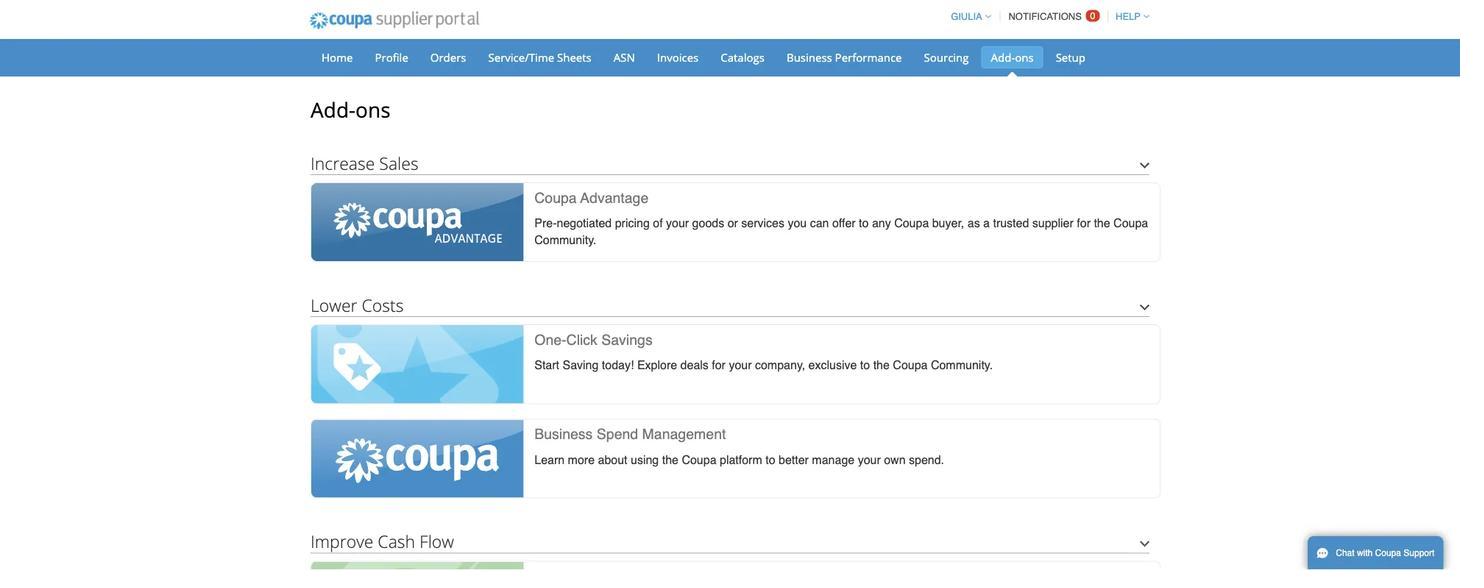 Task type: vqa. For each thing, say whether or not it's contained in the screenshot.
MATERIALS?
no



Task type: locate. For each thing, give the bounding box(es) containing it.
0 vertical spatial business
[[787, 50, 832, 65]]

lower costs
[[311, 294, 404, 317]]

to
[[859, 216, 869, 230], [860, 359, 870, 372], [766, 453, 775, 467]]

catalogs
[[721, 50, 765, 65]]

spend
[[597, 426, 638, 443]]

ons
[[1015, 50, 1034, 65], [356, 96, 390, 124]]

2 horizontal spatial the
[[1094, 216, 1110, 230]]

your left company,
[[729, 359, 752, 372]]

negotiated
[[557, 216, 612, 230]]

about
[[598, 453, 628, 467]]

navigation containing notifications 0
[[944, 2, 1150, 31]]

catalogs link
[[711, 46, 774, 68]]

coupa supplier portal image
[[300, 2, 489, 39]]

1 vertical spatial add-
[[311, 96, 356, 124]]

2 vertical spatial your
[[858, 453, 881, 467]]

add- down 'giulia' link
[[991, 50, 1015, 65]]

add-ons
[[991, 50, 1034, 65], [311, 96, 390, 124]]

improve
[[311, 530, 373, 553]]

invoices
[[657, 50, 699, 65]]

to left better at the bottom of page
[[766, 453, 775, 467]]

flow
[[420, 530, 454, 553]]

the inside pre-negotiated pricing of your goods or services you can offer to any coupa buyer, as a trusted supplier for the coupa community.
[[1094, 216, 1110, 230]]

trusted
[[993, 216, 1029, 230]]

saving
[[563, 359, 599, 372]]

add-
[[991, 50, 1015, 65], [311, 96, 356, 124]]

0 vertical spatial community.
[[535, 233, 597, 247]]

one-click savings
[[535, 332, 653, 348]]

help link
[[1109, 11, 1150, 22]]

increase
[[311, 152, 375, 174]]

the
[[1094, 216, 1110, 230], [873, 359, 890, 372], [662, 453, 679, 467]]

0 vertical spatial for
[[1077, 216, 1091, 230]]

platform
[[720, 453, 762, 467]]

0 horizontal spatial add-ons
[[311, 96, 390, 124]]

add-ons down home link
[[311, 96, 390, 124]]

0 vertical spatial add-ons
[[991, 50, 1034, 65]]

profile link
[[365, 46, 418, 68]]

to left any
[[859, 216, 869, 230]]

ons down the notifications
[[1015, 50, 1034, 65]]

business left 'performance' at top
[[787, 50, 832, 65]]

advantage
[[580, 190, 649, 206]]

0 horizontal spatial ons
[[356, 96, 390, 124]]

1 horizontal spatial for
[[1077, 216, 1091, 230]]

navigation
[[944, 2, 1150, 31]]

ons up increase sales
[[356, 96, 390, 124]]

0 horizontal spatial community.
[[535, 233, 597, 247]]

coupa
[[535, 190, 577, 206], [894, 216, 929, 230], [1114, 216, 1148, 230], [893, 359, 928, 372], [682, 453, 717, 467], [1375, 548, 1401, 559]]

can
[[810, 216, 829, 230]]

0 horizontal spatial add-
[[311, 96, 356, 124]]

add- down home link
[[311, 96, 356, 124]]

exclusive
[[809, 359, 857, 372]]

0 vertical spatial your
[[666, 216, 689, 230]]

learn
[[535, 453, 565, 467]]

0 vertical spatial the
[[1094, 216, 1110, 230]]

you
[[788, 216, 807, 230]]

better
[[779, 453, 809, 467]]

community. inside pre-negotiated pricing of your goods or services you can offer to any coupa buyer, as a trusted supplier for the coupa community.
[[535, 233, 597, 247]]

profile
[[375, 50, 408, 65]]

home
[[322, 50, 353, 65]]

1 vertical spatial for
[[712, 359, 726, 372]]

the right exclusive
[[873, 359, 890, 372]]

sales
[[379, 152, 419, 174]]

0 horizontal spatial the
[[662, 453, 679, 467]]

service/time sheets
[[488, 50, 592, 65]]

notifications 0
[[1009, 10, 1096, 22]]

0 horizontal spatial business
[[535, 426, 593, 443]]

0 vertical spatial ons
[[1015, 50, 1034, 65]]

1 vertical spatial the
[[873, 359, 890, 372]]

1 vertical spatial add-ons
[[311, 96, 390, 124]]

1 vertical spatial business
[[535, 426, 593, 443]]

management
[[642, 426, 726, 443]]

explore
[[637, 359, 677, 372]]

for
[[1077, 216, 1091, 230], [712, 359, 726, 372]]

the right supplier
[[1094, 216, 1110, 230]]

your
[[666, 216, 689, 230], [729, 359, 752, 372], [858, 453, 881, 467]]

0 vertical spatial add-
[[991, 50, 1015, 65]]

lower
[[311, 294, 357, 317]]

business
[[787, 50, 832, 65], [535, 426, 593, 443]]

0 horizontal spatial for
[[712, 359, 726, 372]]

service/time
[[488, 50, 554, 65]]

home link
[[312, 46, 363, 68]]

1 horizontal spatial the
[[873, 359, 890, 372]]

to right exclusive
[[860, 359, 870, 372]]

add-ons down the notifications
[[991, 50, 1034, 65]]

1 horizontal spatial business
[[787, 50, 832, 65]]

1 horizontal spatial add-ons
[[991, 50, 1034, 65]]

chat with coupa support button
[[1308, 537, 1444, 570]]

of
[[653, 216, 663, 230]]

0
[[1090, 10, 1096, 21]]

your left 'own'
[[858, 453, 881, 467]]

the right using
[[662, 453, 679, 467]]

using
[[631, 453, 659, 467]]

1 horizontal spatial ons
[[1015, 50, 1034, 65]]

your right of at top left
[[666, 216, 689, 230]]

setup link
[[1046, 46, 1095, 68]]

business up learn
[[535, 426, 593, 443]]

sheets
[[557, 50, 592, 65]]

more
[[568, 453, 595, 467]]

0 vertical spatial to
[[859, 216, 869, 230]]

with
[[1357, 548, 1373, 559]]

giulia
[[951, 11, 982, 22]]

1 vertical spatial your
[[729, 359, 752, 372]]

1 horizontal spatial your
[[729, 359, 752, 372]]

community.
[[535, 233, 597, 247], [931, 359, 993, 372]]

own
[[884, 453, 906, 467]]

your inside pre-negotiated pricing of your goods or services you can offer to any coupa buyer, as a trusted supplier for the coupa community.
[[666, 216, 689, 230]]

0 horizontal spatial your
[[666, 216, 689, 230]]

for right deals
[[712, 359, 726, 372]]

for right supplier
[[1077, 216, 1091, 230]]

start
[[535, 359, 559, 372]]

1 horizontal spatial community.
[[931, 359, 993, 372]]



Task type: describe. For each thing, give the bounding box(es) containing it.
any
[[872, 216, 891, 230]]

service/time sheets link
[[479, 46, 601, 68]]

add-ons link
[[982, 46, 1043, 68]]

coupa advantage
[[535, 190, 649, 206]]

improve cash flow
[[311, 530, 454, 553]]

1 vertical spatial to
[[860, 359, 870, 372]]

orders
[[430, 50, 466, 65]]

increase sales
[[311, 152, 419, 174]]

business performance link
[[777, 46, 912, 68]]

asn link
[[604, 46, 645, 68]]

pre-
[[535, 216, 557, 230]]

business performance
[[787, 50, 902, 65]]

offer
[[832, 216, 856, 230]]

sourcing
[[924, 50, 969, 65]]

services
[[741, 216, 785, 230]]

one-
[[535, 332, 566, 348]]

chat with coupa support
[[1336, 548, 1435, 559]]

2 horizontal spatial your
[[858, 453, 881, 467]]

business for business spend management
[[535, 426, 593, 443]]

as
[[968, 216, 980, 230]]

costs
[[362, 294, 404, 317]]

or
[[728, 216, 738, 230]]

business for business performance
[[787, 50, 832, 65]]

notifications
[[1009, 11, 1082, 22]]

coupa inside button
[[1375, 548, 1401, 559]]

supplier
[[1033, 216, 1074, 230]]

help
[[1116, 11, 1141, 22]]

a
[[983, 216, 990, 230]]

learn more about using the coupa platform to better manage your own spend.
[[535, 453, 944, 467]]

chat
[[1336, 548, 1355, 559]]

deals
[[681, 359, 709, 372]]

goods
[[692, 216, 724, 230]]

start saving today! explore deals for your company, exclusive to the coupa community.
[[535, 359, 993, 372]]

pre-negotiated pricing of your goods or services you can offer to any coupa buyer, as a trusted supplier for the coupa community.
[[535, 216, 1148, 247]]

buyer,
[[932, 216, 964, 230]]

to inside pre-negotiated pricing of your goods or services you can offer to any coupa buyer, as a trusted supplier for the coupa community.
[[859, 216, 869, 230]]

today!
[[602, 359, 634, 372]]

invoices link
[[648, 46, 708, 68]]

cash
[[378, 530, 415, 553]]

company,
[[755, 359, 805, 372]]

business spend management
[[535, 426, 726, 443]]

support
[[1404, 548, 1435, 559]]

setup
[[1056, 50, 1086, 65]]

savings
[[602, 332, 653, 348]]

click
[[566, 332, 598, 348]]

performance
[[835, 50, 902, 65]]

pricing
[[615, 216, 650, 230]]

1 vertical spatial ons
[[356, 96, 390, 124]]

asn
[[614, 50, 635, 65]]

for inside pre-negotiated pricing of your goods or services you can offer to any coupa buyer, as a trusted supplier for the coupa community.
[[1077, 216, 1091, 230]]

giulia link
[[944, 11, 991, 22]]

2 vertical spatial to
[[766, 453, 775, 467]]

1 vertical spatial community.
[[931, 359, 993, 372]]

orders link
[[421, 46, 476, 68]]

spend.
[[909, 453, 944, 467]]

2 vertical spatial the
[[662, 453, 679, 467]]

1 horizontal spatial add-
[[991, 50, 1015, 65]]

manage
[[812, 453, 855, 467]]

sourcing link
[[915, 46, 979, 68]]



